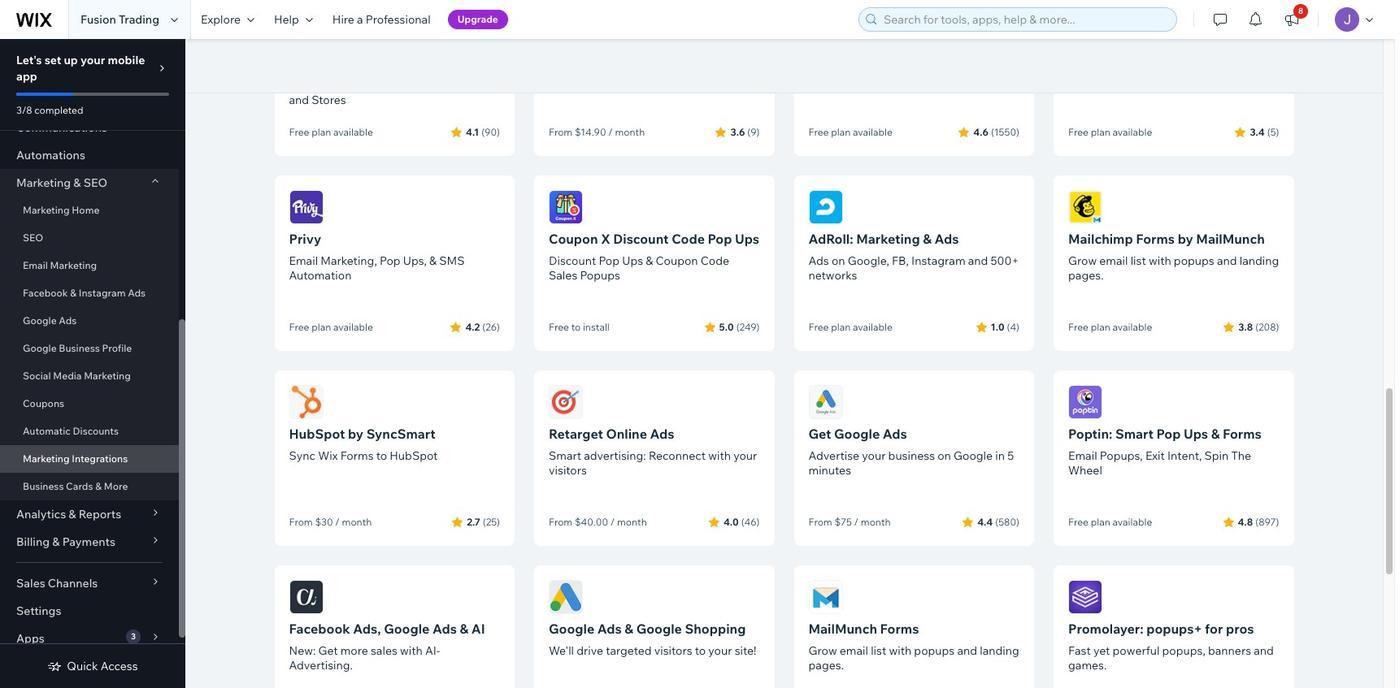 Task type: vqa. For each thing, say whether or not it's contained in the screenshot.


Task type: describe. For each thing, give the bounding box(es) containing it.
access
[[101, 660, 138, 674]]

0 horizontal spatial automated
[[289, 78, 349, 93]]

hubspot by syncsmart logo image
[[289, 386, 323, 420]]

marketing up facebook & instagram ads
[[50, 259, 97, 272]]

4.4 (580)
[[978, 516, 1020, 528]]

email inside the mailchimp forms by mailmunch grow email list with popups and landing pages.
[[1100, 254, 1129, 268]]

get for get google ads advertise your business on google in 5 minutes
[[809, 426, 832, 442]]

a
[[357, 12, 363, 27]]

payments
[[62, 535, 115, 550]]

get for get found today
[[549, 36, 572, 52]]

from $14.90 / month
[[549, 126, 645, 138]]

adroll:
[[809, 231, 854, 247]]

$75
[[835, 517, 852, 529]]

free plan available for 1.0 (4)
[[809, 321, 893, 333]]

your inside let's set up your mobile app
[[81, 53, 105, 68]]

plan for 4.8
[[1091, 517, 1111, 529]]

(4)
[[1007, 321, 1020, 333]]

intent,
[[1168, 449, 1203, 464]]

google inside facebook ads, google ads & ai new: get more sales with ai- advertising.
[[384, 621, 430, 638]]

plan for 3.4
[[1091, 126, 1111, 138]]

1 vertical spatial code
[[701, 254, 730, 268]]

free for 5.0 (249)
[[549, 321, 569, 333]]

google business profile link
[[0, 335, 179, 363]]

8 button
[[1275, 0, 1310, 39]]

with inside facebook ads, google ads & ai new: get more sales with ai- advertising.
[[400, 644, 423, 659]]

500+
[[991, 254, 1019, 268]]

month for retarget online ads
[[617, 517, 647, 529]]

google business profile
[[23, 342, 132, 355]]

explore
[[201, 12, 241, 27]]

list inside "mailmunch forms grow email list with popups and landing pages."
[[871, 644, 887, 659]]

analytics & reports
[[16, 508, 121, 522]]

analytics
[[16, 508, 66, 522]]

& inside marketing & seo popup button
[[73, 176, 81, 190]]

drive
[[577, 644, 604, 659]]

site!
[[735, 644, 757, 659]]

1 vertical spatial ups
[[622, 254, 643, 268]]

& inside the poptin: smart pop ups & forms email popups, exit intent, spin the wheel
[[1212, 426, 1220, 442]]

games.
[[1069, 659, 1107, 673]]

sales inside 'coupon x discount code pop ups discount pop ups & coupon code sales popups'
[[549, 268, 578, 283]]

ads inside facebook ads, google ads & ai new: get more sales with ai- advertising.
[[433, 621, 457, 638]]

marketing integrations
[[23, 453, 128, 465]]

billing & payments button
[[0, 529, 179, 556]]

online
[[606, 426, 647, 442]]

google up advertise
[[835, 426, 880, 442]]

retarget online ads logo image
[[549, 386, 583, 420]]

0 horizontal spatial discount
[[549, 254, 596, 268]]

5
[[1008, 449, 1014, 464]]

marketing down automatic
[[23, 453, 70, 465]]

from $40.00 / month
[[549, 517, 647, 529]]

poptin: smart pop ups & forms email popups, exit intent, spin the wheel
[[1069, 426, 1262, 478]]

3.4
[[1251, 126, 1265, 138]]

google up "targeted"
[[637, 621, 682, 638]]

$40.00
[[575, 517, 608, 529]]

pop inside privy email marketing, pop ups,  & sms automation
[[380, 254, 401, 268]]

available for 3.4 (5)
[[1113, 126, 1153, 138]]

month right $14.90
[[615, 126, 645, 138]]

1 horizontal spatial discount
[[613, 231, 669, 247]]

on inside adroll: marketing & ads ads on google, fb, instagram and 500+ networks
[[832, 254, 846, 268]]

sales
[[371, 644, 398, 659]]

to inside google ads & google shopping we'll drive targeted visitors to your site!
[[695, 644, 706, 659]]

quick
[[67, 660, 98, 674]]

free plan available for 4.2 (26)
[[289, 321, 373, 333]]

4.2
[[466, 321, 480, 333]]

free for 4.6 (1550)
[[809, 126, 829, 138]]

/ for get google ads
[[855, 517, 859, 529]]

ai-
[[425, 644, 440, 659]]

email inside the poptin: smart pop ups & forms email popups, exit intent, spin the wheel
[[1069, 449, 1098, 464]]

free plan available for 3.8 (208)
[[1069, 321, 1153, 333]]

popups inside the mailchimp forms by mailmunch grow email list with popups and landing pages.
[[1174, 254, 1215, 268]]

grow inside the mailchimp forms by mailmunch grow email list with popups and landing pages.
[[1069, 254, 1097, 268]]

get google ads logo image
[[809, 386, 843, 420]]

let's
[[16, 53, 42, 68]]

& inside privy email marketing, pop ups,  & sms automation
[[430, 254, 437, 268]]

email inside privy email marketing, pop ups,  & sms automation
[[289, 254, 318, 268]]

2.7
[[467, 516, 481, 528]]

from for get google ads
[[809, 517, 833, 529]]

up
[[64, 53, 78, 68]]

3.6
[[731, 126, 745, 138]]

hubspot by syncsmart sync wix forms to hubspot
[[289, 426, 438, 464]]

mailchimp forms by mailmunch logo image
[[1069, 190, 1103, 224]]

and inside omnisend automated email & sms automated email & sms for bookings and stores
[[289, 93, 309, 107]]

from for retarget online ads
[[549, 517, 573, 529]]

your inside google ads & google shopping we'll drive targeted visitors to your site!
[[709, 644, 732, 659]]

and for promolayer: popups+ for pros
[[1254, 644, 1274, 659]]

(1550)
[[992, 126, 1020, 138]]

landing inside the mailchimp forms by mailmunch grow email list with popups and landing pages.
[[1240, 254, 1280, 268]]

(90)
[[482, 126, 500, 138]]

settings
[[16, 604, 61, 619]]

available for 3.8 (208)
[[1113, 321, 1153, 333]]

and inside "mailmunch forms grow email list with popups and landing pages."
[[958, 644, 978, 659]]

email inside sidebar element
[[23, 259, 48, 272]]

fusion
[[81, 12, 116, 27]]

Search for tools, apps, help & more... field
[[879, 8, 1172, 31]]

/ right $14.90
[[609, 126, 613, 138]]

(visitor
[[863, 36, 909, 52]]

4.8
[[1238, 516, 1254, 528]]

$30
[[315, 517, 333, 529]]

(580)
[[996, 516, 1020, 528]]

popups,
[[1163, 644, 1206, 659]]

retarget online ads smart advertising: reconnect with your visitors
[[549, 426, 758, 478]]

0 vertical spatial code
[[672, 231, 705, 247]]

from $75 / month
[[809, 517, 891, 529]]

in
[[996, 449, 1005, 464]]

1 vertical spatial sms
[[393, 78, 418, 93]]

1 horizontal spatial to
[[572, 321, 581, 333]]

sms inside privy email marketing, pop ups,  & sms automation
[[440, 254, 465, 268]]

forms inside "mailmunch forms grow email list with popups and landing pages."
[[881, 621, 919, 638]]

ups,
[[403, 254, 427, 268]]

more
[[104, 481, 128, 493]]

1 vertical spatial business
[[23, 481, 64, 493]]

app
[[16, 69, 37, 84]]

completed
[[34, 104, 83, 116]]

help
[[274, 12, 299, 27]]

get google ads advertise your business on google in 5 minutes
[[809, 426, 1014, 478]]

from $30 / month
[[289, 517, 372, 529]]

4.1 (90)
[[466, 126, 500, 138]]

automatic discounts
[[23, 425, 119, 438]]

coupon x discount code pop ups logo image
[[549, 190, 583, 224]]

free to install
[[549, 321, 610, 333]]

marketing inside popup button
[[16, 176, 71, 190]]

business cards & more
[[23, 481, 128, 493]]

plan for 4.2
[[312, 321, 331, 333]]

business cards & more link
[[0, 473, 179, 501]]

5.0 (249)
[[720, 321, 760, 333]]

0 vertical spatial sms
[[289, 55, 319, 72]]

automations
[[16, 148, 85, 163]]

available for 4.2 (26)
[[333, 321, 373, 333]]

available for 1.0 (4)
[[853, 321, 893, 333]]

with inside "mailmunch forms grow email list with popups and landing pages."
[[889, 644, 912, 659]]

landing inside "mailmunch forms grow email list with popups and landing pages."
[[980, 644, 1020, 659]]

promolayer: popups+ for pros fast yet powerful popups, banners and games.
[[1069, 621, 1274, 673]]

by inside hubspot by syncsmart sync wix forms to hubspot
[[348, 426, 364, 442]]

& inside google ads & google shopping we'll drive targeted visitors to your site!
[[625, 621, 634, 638]]

from for hubspot by syncsmart
[[289, 517, 313, 529]]

1 horizontal spatial automated
[[356, 36, 426, 52]]

wheel
[[1069, 464, 1103, 478]]

& inside business cards & more link
[[95, 481, 102, 493]]

ai
[[472, 621, 485, 638]]

facebook for ads,
[[289, 621, 350, 638]]

privy logo image
[[289, 190, 323, 224]]

month for get google ads
[[861, 517, 891, 529]]

pages. inside the mailchimp forms by mailmunch grow email list with popups and landing pages.
[[1069, 268, 1104, 283]]

and for adroll: marketing & ads
[[969, 254, 989, 268]]

help button
[[264, 0, 323, 39]]

/ for hubspot by syncsmart
[[335, 517, 340, 529]]

apps
[[16, 632, 45, 647]]

free for 4.1 (90)
[[289, 126, 309, 138]]

analytics)
[[912, 36, 975, 52]]

coupon x discount code pop ups discount pop ups & coupon code sales popups
[[549, 231, 760, 283]]

pop inside the poptin: smart pop ups & forms email popups, exit intent, spin the wheel
[[1157, 426, 1181, 442]]

minutes
[[809, 464, 852, 478]]

twipla
[[809, 36, 860, 52]]

marketing down profile
[[84, 370, 131, 382]]

trading
[[119, 12, 159, 27]]

marketing home link
[[0, 197, 179, 224]]

ads,
[[353, 621, 381, 638]]

twipla (visitor analytics)
[[809, 36, 975, 52]]

0 vertical spatial hubspot
[[289, 426, 345, 442]]

4.0
[[724, 516, 739, 528]]

free for 4.2 (26)
[[289, 321, 309, 333]]

mobile
[[108, 53, 145, 68]]

free for 3.4 (5)
[[1069, 126, 1089, 138]]



Task type: locate. For each thing, give the bounding box(es) containing it.
today
[[617, 36, 655, 52]]

forms inside the mailchimp forms by mailmunch grow email list with popups and landing pages.
[[1137, 231, 1175, 247]]

month right $75
[[861, 517, 891, 529]]

mailmunch forms logo image
[[809, 581, 843, 615]]

popups inside "mailmunch forms grow email list with popups and landing pages."
[[915, 644, 955, 659]]

landing up "3.8 (208)" on the right top of page
[[1240, 254, 1280, 268]]

1 horizontal spatial popups
[[1174, 254, 1215, 268]]

email right stores
[[351, 78, 380, 93]]

get up advertise
[[809, 426, 832, 442]]

on right 'business'
[[938, 449, 952, 464]]

automations link
[[0, 142, 179, 169]]

1 vertical spatial facebook
[[289, 621, 350, 638]]

discount down the coupon x discount code pop ups logo
[[549, 254, 596, 268]]

free for 4.8 (897)
[[1069, 517, 1089, 529]]

visitors inside google ads & google shopping we'll drive targeted visitors to your site!
[[655, 644, 693, 659]]

instagram inside sidebar element
[[79, 287, 126, 299]]

/ right "$40.00"
[[611, 517, 615, 529]]

0 vertical spatial pages.
[[1069, 268, 1104, 283]]

email down upgrade 'button'
[[429, 36, 463, 52]]

plan for 4.6
[[831, 126, 851, 138]]

ads inside retarget online ads smart advertising: reconnect with your visitors
[[650, 426, 675, 442]]

1 horizontal spatial mailmunch
[[1197, 231, 1265, 247]]

grow
[[1069, 254, 1097, 268], [809, 644, 838, 659]]

1 horizontal spatial grow
[[1069, 254, 1097, 268]]

sms down omnisend
[[289, 55, 319, 72]]

google ads & google shopping logo image
[[549, 581, 583, 615]]

plan down stores
[[312, 126, 331, 138]]

1 vertical spatial sales
[[16, 577, 45, 591]]

1 horizontal spatial sms
[[393, 78, 418, 93]]

0 horizontal spatial get
[[318, 644, 338, 659]]

/ for retarget online ads
[[611, 517, 615, 529]]

0 horizontal spatial sms
[[289, 55, 319, 72]]

forms inside the poptin: smart pop ups & forms email popups, exit intent, spin the wheel
[[1223, 426, 1262, 442]]

1 horizontal spatial instagram
[[912, 254, 966, 268]]

automated down omnisend
[[289, 78, 349, 93]]

0 horizontal spatial pages.
[[809, 659, 844, 673]]

sms right ups,
[[440, 254, 465, 268]]

free right (4)
[[1069, 321, 1089, 333]]

for inside 'promolayer: popups+ for pros fast yet powerful popups, banners and games.'
[[1206, 621, 1224, 638]]

0 vertical spatial sales
[[549, 268, 578, 283]]

& inside facebook ads, google ads & ai new: get more sales with ai- advertising.
[[460, 621, 469, 638]]

marketing & seo button
[[0, 169, 179, 197]]

instagram inside adroll: marketing & ads ads on google, fb, instagram and 500+ networks
[[912, 254, 966, 268]]

on down the adroll:
[[832, 254, 846, 268]]

get inside get google ads advertise your business on google in 5 minutes
[[809, 426, 832, 442]]

0 vertical spatial smart
[[1116, 426, 1154, 442]]

pages. down mailmunch forms logo
[[809, 659, 844, 673]]

plan down the networks
[[831, 321, 851, 333]]

available
[[333, 126, 373, 138], [853, 126, 893, 138], [1113, 126, 1153, 138], [333, 321, 373, 333], [853, 321, 893, 333], [1113, 321, 1153, 333], [1113, 517, 1153, 529]]

with inside retarget online ads smart advertising: reconnect with your visitors
[[709, 449, 731, 464]]

free plan available up adroll: marketing & ads logo
[[809, 126, 893, 138]]

klaviyo link
[[1069, 0, 1280, 102]]

1 horizontal spatial visitors
[[655, 644, 693, 659]]

1 horizontal spatial sales
[[549, 268, 578, 283]]

coupon left x
[[549, 231, 598, 247]]

free plan available for 4.1 (90)
[[289, 126, 373, 138]]

google up we'll
[[549, 621, 595, 638]]

plan up poptin: smart pop ups & forms logo
[[1091, 321, 1111, 333]]

free for 3.8 (208)
[[1069, 321, 1089, 333]]

$14.90
[[575, 126, 606, 138]]

2 horizontal spatial get
[[809, 426, 832, 442]]

0 horizontal spatial popups
[[915, 644, 955, 659]]

0 vertical spatial email
[[1100, 254, 1129, 268]]

smart
[[1116, 426, 1154, 442], [549, 449, 582, 464]]

free plan available for 3.4 (5)
[[1069, 126, 1153, 138]]

smart up popups,
[[1116, 426, 1154, 442]]

your right up
[[81, 53, 105, 68]]

free plan available for 4.6 (1550)
[[809, 126, 893, 138]]

omnisend
[[289, 36, 353, 52]]

0 horizontal spatial mailmunch
[[809, 621, 878, 638]]

instagram down email marketing link
[[79, 287, 126, 299]]

0 vertical spatial automated
[[356, 36, 426, 52]]

google up the google business profile
[[23, 315, 57, 327]]

your inside get google ads advertise your business on google in 5 minutes
[[862, 449, 886, 464]]

email down mailmunch forms logo
[[840, 644, 869, 659]]

poptin: smart pop ups & forms logo image
[[1069, 386, 1103, 420]]

smart inside retarget online ads smart advertising: reconnect with your visitors
[[549, 449, 582, 464]]

1 vertical spatial pages.
[[809, 659, 844, 673]]

sales channels button
[[0, 570, 179, 598]]

email down mailchimp
[[1100, 254, 1129, 268]]

1 horizontal spatial list
[[1131, 254, 1147, 268]]

free down automation
[[289, 321, 309, 333]]

0 horizontal spatial instagram
[[79, 287, 126, 299]]

visitors down retarget
[[549, 464, 587, 478]]

grow down mailmunch forms logo
[[809, 644, 838, 659]]

upgrade
[[458, 13, 498, 25]]

1 horizontal spatial on
[[938, 449, 952, 464]]

google up the social
[[23, 342, 57, 355]]

on inside get google ads advertise your business on google in 5 minutes
[[938, 449, 952, 464]]

0 vertical spatial coupon
[[549, 231, 598, 247]]

1 horizontal spatial get
[[549, 36, 572, 52]]

sales channels
[[16, 577, 98, 591]]

poptin:
[[1069, 426, 1113, 442]]

0 vertical spatial facebook
[[23, 287, 68, 299]]

0 horizontal spatial for
[[421, 78, 436, 93]]

0 horizontal spatial grow
[[809, 644, 838, 659]]

get left found
[[549, 36, 572, 52]]

1 vertical spatial coupon
[[656, 254, 698, 268]]

sales left popups
[[549, 268, 578, 283]]

seo down automations link
[[84, 176, 107, 190]]

0 horizontal spatial hubspot
[[289, 426, 345, 442]]

by inside the mailchimp forms by mailmunch grow email list with popups and landing pages.
[[1178, 231, 1194, 247]]

ups inside the poptin: smart pop ups & forms email popups, exit intent, spin the wheel
[[1184, 426, 1209, 442]]

3.8 (208)
[[1239, 321, 1280, 333]]

media
[[53, 370, 82, 382]]

available for 4.6 (1550)
[[853, 126, 893, 138]]

marketing up 'fb,'
[[857, 231, 921, 247]]

spin
[[1205, 449, 1229, 464]]

discounts
[[73, 425, 119, 438]]

promolayer:
[[1069, 621, 1144, 638]]

to inside hubspot by syncsmart sync wix forms to hubspot
[[376, 449, 387, 464]]

automated
[[356, 36, 426, 52], [289, 78, 349, 93]]

3.6 (9)
[[731, 126, 760, 138]]

month for hubspot by syncsmart
[[342, 517, 372, 529]]

plan
[[312, 126, 331, 138], [831, 126, 851, 138], [1091, 126, 1111, 138], [312, 321, 331, 333], [831, 321, 851, 333], [1091, 321, 1111, 333], [1091, 517, 1111, 529]]

0 horizontal spatial sales
[[16, 577, 45, 591]]

pros
[[1227, 621, 1255, 638]]

smart inside the poptin: smart pop ups & forms email popups, exit intent, spin the wheel
[[1116, 426, 1154, 442]]

0 vertical spatial instagram
[[912, 254, 966, 268]]

month right $30
[[342, 517, 372, 529]]

1 vertical spatial popups
[[915, 644, 955, 659]]

pages. down mailchimp
[[1069, 268, 1104, 283]]

4.6
[[974, 126, 989, 138]]

exit
[[1146, 449, 1165, 464]]

google up the sales
[[384, 621, 430, 638]]

from left $30
[[289, 517, 313, 529]]

& inside the facebook & instagram ads link
[[70, 287, 77, 299]]

instagram
[[912, 254, 966, 268], [79, 287, 126, 299]]

0 vertical spatial get
[[549, 36, 572, 52]]

facebook for &
[[23, 287, 68, 299]]

0 vertical spatial for
[[421, 78, 436, 93]]

free plan available for 4.8 (897)
[[1069, 517, 1153, 529]]

pop
[[708, 231, 732, 247], [380, 254, 401, 268], [599, 254, 620, 268], [1157, 426, 1181, 442]]

1 vertical spatial on
[[938, 449, 952, 464]]

klaviyo
[[1069, 36, 1115, 52]]

1 vertical spatial to
[[376, 449, 387, 464]]

0 horizontal spatial coupon
[[549, 231, 598, 247]]

1 vertical spatial get
[[809, 426, 832, 442]]

sidebar element
[[0, 0, 185, 689]]

for inside omnisend automated email & sms automated email & sms for bookings and stores
[[421, 78, 436, 93]]

landing left fast
[[980, 644, 1020, 659]]

get found today
[[549, 36, 655, 52]]

0 horizontal spatial seo
[[23, 232, 43, 244]]

2 vertical spatial to
[[695, 644, 706, 659]]

1 vertical spatial seo
[[23, 232, 43, 244]]

seo inside popup button
[[84, 176, 107, 190]]

1 vertical spatial smart
[[549, 449, 582, 464]]

coupon right popups
[[656, 254, 698, 268]]

available for 4.8 (897)
[[1113, 517, 1153, 529]]

1 vertical spatial discount
[[549, 254, 596, 268]]

0 vertical spatial ups
[[735, 231, 760, 247]]

install
[[583, 321, 610, 333]]

email down the 'poptin:'
[[1069, 449, 1098, 464]]

hire a professional link
[[323, 0, 441, 39]]

for left bookings
[[421, 78, 436, 93]]

1 horizontal spatial facebook
[[289, 621, 350, 638]]

0 vertical spatial grow
[[1069, 254, 1097, 268]]

free plan available up poptin: smart pop ups & forms logo
[[1069, 321, 1153, 333]]

free plan available down automation
[[289, 321, 373, 333]]

0 vertical spatial popups
[[1174, 254, 1215, 268]]

hire a professional
[[333, 12, 431, 27]]

2 vertical spatial sms
[[440, 254, 465, 268]]

2 vertical spatial get
[[318, 644, 338, 659]]

email inside "mailmunch forms grow email list with popups and landing pages."
[[840, 644, 869, 659]]

& inside 'billing & payments' popup button
[[52, 535, 60, 550]]

0 vertical spatial list
[[1131, 254, 1147, 268]]

2 horizontal spatial sms
[[440, 254, 465, 268]]

list
[[1131, 254, 1147, 268], [871, 644, 887, 659]]

business up the "social media marketing"
[[59, 342, 100, 355]]

popups,
[[1100, 449, 1143, 464]]

0 vertical spatial to
[[572, 321, 581, 333]]

x
[[601, 231, 611, 247]]

0 vertical spatial visitors
[[549, 464, 587, 478]]

sync
[[289, 449, 316, 464]]

2.7 (25)
[[467, 516, 500, 528]]

free up privy logo at the left top
[[289, 126, 309, 138]]

business up analytics
[[23, 481, 64, 493]]

1.0
[[991, 321, 1005, 333]]

adroll: marketing & ads logo image
[[809, 190, 843, 224]]

hubspot up wix
[[289, 426, 345, 442]]

1 horizontal spatial ups
[[735, 231, 760, 247]]

business
[[889, 449, 935, 464]]

and inside adroll: marketing & ads ads on google, fb, instagram and 500+ networks
[[969, 254, 989, 268]]

plan up adroll: marketing & ads logo
[[831, 126, 851, 138]]

facebook & instagram ads link
[[0, 280, 179, 307]]

code
[[672, 231, 705, 247], [701, 254, 730, 268]]

google
[[23, 315, 57, 327], [23, 342, 57, 355], [835, 426, 880, 442], [954, 449, 993, 464], [384, 621, 430, 638], [549, 621, 595, 638], [637, 621, 682, 638]]

1 vertical spatial hubspot
[[390, 449, 438, 464]]

free for 1.0 (4)
[[809, 321, 829, 333]]

automatic discounts link
[[0, 418, 179, 446]]

facebook ads, google ads & ai new: get more sales with ai- advertising.
[[289, 621, 485, 673]]

0 horizontal spatial smart
[[549, 449, 582, 464]]

set
[[44, 53, 61, 68]]

plan up the mailchimp forms by mailmunch logo
[[1091, 126, 1111, 138]]

1 horizontal spatial seo
[[84, 176, 107, 190]]

grow inside "mailmunch forms grow email list with popups and landing pages."
[[809, 644, 838, 659]]

powerful
[[1113, 644, 1160, 659]]

(46)
[[742, 516, 760, 528]]

1 horizontal spatial smart
[[1116, 426, 1154, 442]]

4.2 (26)
[[466, 321, 500, 333]]

2 vertical spatial ups
[[1184, 426, 1209, 442]]

3.8
[[1239, 321, 1254, 333]]

1 vertical spatial list
[[871, 644, 887, 659]]

facebook up google ads
[[23, 287, 68, 299]]

the
[[1232, 449, 1252, 464]]

free plan available up the mailchimp forms by mailmunch logo
[[1069, 126, 1153, 138]]

free plan available down wheel on the right bottom
[[1069, 517, 1153, 529]]

channels
[[48, 577, 98, 591]]

0 horizontal spatial by
[[348, 426, 364, 442]]

to down syncsmart
[[376, 449, 387, 464]]

smart down retarget
[[549, 449, 582, 464]]

0 horizontal spatial facebook
[[23, 287, 68, 299]]

free plan available down stores
[[289, 126, 373, 138]]

plan for 1.0
[[831, 321, 851, 333]]

to down shopping
[[695, 644, 706, 659]]

sales
[[549, 268, 578, 283], [16, 577, 45, 591]]

0 vertical spatial discount
[[613, 231, 669, 247]]

free down the networks
[[809, 321, 829, 333]]

advertising:
[[584, 449, 646, 464]]

reconnect
[[649, 449, 706, 464]]

plan down automation
[[312, 321, 331, 333]]

1 horizontal spatial email
[[1100, 254, 1129, 268]]

2 horizontal spatial ups
[[1184, 426, 1209, 442]]

automation
[[289, 268, 352, 283]]

email up facebook & instagram ads
[[23, 259, 48, 272]]

1 vertical spatial instagram
[[79, 287, 126, 299]]

discount right x
[[613, 231, 669, 247]]

to left install
[[572, 321, 581, 333]]

communications button
[[0, 114, 179, 142]]

1 horizontal spatial for
[[1206, 621, 1224, 638]]

list inside the mailchimp forms by mailmunch grow email list with popups and landing pages.
[[1131, 254, 1147, 268]]

visitors inside retarget online ads smart advertising: reconnect with your visitors
[[549, 464, 587, 478]]

plan for 4.1
[[312, 126, 331, 138]]

google left in
[[954, 449, 993, 464]]

social
[[23, 370, 51, 382]]

free right (9) at the right top of page
[[809, 126, 829, 138]]

0 horizontal spatial email
[[840, 644, 869, 659]]

automated down professional
[[356, 36, 426, 52]]

(897)
[[1256, 516, 1280, 528]]

email down privy
[[289, 254, 318, 268]]

& inside the analytics & reports dropdown button
[[69, 508, 76, 522]]

email
[[1100, 254, 1129, 268], [840, 644, 869, 659]]

your down shopping
[[709, 644, 732, 659]]

instagram right 'fb,'
[[912, 254, 966, 268]]

popups+
[[1147, 621, 1203, 638]]

from left $14.90
[[549, 126, 573, 138]]

targeted
[[606, 644, 652, 659]]

and for mailchimp forms by mailmunch
[[1218, 254, 1238, 268]]

quick access
[[67, 660, 138, 674]]

upgrade button
[[448, 10, 508, 29]]

1 vertical spatial mailmunch
[[809, 621, 878, 638]]

your left 'business'
[[862, 449, 886, 464]]

marketing down automations
[[16, 176, 71, 190]]

and
[[289, 93, 309, 107], [969, 254, 989, 268], [1218, 254, 1238, 268], [958, 644, 978, 659], [1254, 644, 1274, 659]]

free plan available down the networks
[[809, 321, 893, 333]]

sales up settings
[[16, 577, 45, 591]]

& inside 'coupon x discount code pop ups discount pop ups & coupon code sales popups'
[[646, 254, 653, 268]]

mailchimp
[[1069, 231, 1134, 247]]

grow down mailchimp
[[1069, 254, 1097, 268]]

facebook inside sidebar element
[[23, 287, 68, 299]]

visitors right "targeted"
[[655, 644, 693, 659]]

and inside the mailchimp forms by mailmunch grow email list with popups and landing pages.
[[1218, 254, 1238, 268]]

analytics & reports button
[[0, 501, 179, 529]]

0 horizontal spatial to
[[376, 449, 387, 464]]

get inside get found today link
[[549, 36, 572, 52]]

1 horizontal spatial hubspot
[[390, 449, 438, 464]]

1 horizontal spatial landing
[[1240, 254, 1280, 268]]

3/8 completed
[[16, 104, 83, 116]]

get inside facebook ads, google ads & ai new: get more sales with ai- advertising.
[[318, 644, 338, 659]]

ads inside google ads & google shopping we'll drive targeted visitors to your site!
[[598, 621, 622, 638]]

0 vertical spatial by
[[1178, 231, 1194, 247]]

with inside the mailchimp forms by mailmunch grow email list with popups and landing pages.
[[1149, 254, 1172, 268]]

free right (1550)
[[1069, 126, 1089, 138]]

/ right $30
[[335, 517, 340, 529]]

(9)
[[748, 126, 760, 138]]

plan down wheel on the right bottom
[[1091, 517, 1111, 529]]

& inside adroll: marketing & ads ads on google, fb, instagram and 500+ networks
[[923, 231, 932, 247]]

1 vertical spatial email
[[840, 644, 869, 659]]

visitors
[[549, 464, 587, 478], [655, 644, 693, 659]]

mailmunch inside "mailmunch forms grow email list with popups and landing pages."
[[809, 621, 878, 638]]

free down wheel on the right bottom
[[1069, 517, 1089, 529]]

your up 4.0 (46) at right bottom
[[734, 449, 758, 464]]

available for 4.1 (90)
[[333, 126, 373, 138]]

3.4 (5)
[[1251, 126, 1280, 138]]

(249)
[[737, 321, 760, 333]]

email marketing
[[23, 259, 97, 272]]

marketing home
[[23, 204, 100, 216]]

forms inside hubspot by syncsmart sync wix forms to hubspot
[[341, 449, 374, 464]]

marketing down marketing & seo at the left of page
[[23, 204, 70, 216]]

/ right $75
[[855, 517, 859, 529]]

from left "$40.00"
[[549, 517, 573, 529]]

0 horizontal spatial visitors
[[549, 464, 587, 478]]

get right new: on the left bottom of the page
[[318, 644, 338, 659]]

facebook inside facebook ads, google ads & ai new: get more sales with ai- advertising.
[[289, 621, 350, 638]]

0 vertical spatial business
[[59, 342, 100, 355]]

sms left bookings
[[393, 78, 418, 93]]

promolayer: popups+ for pros logo image
[[1069, 581, 1103, 615]]

from left $75
[[809, 517, 833, 529]]

and inside 'promolayer: popups+ for pros fast yet powerful popups, banners and games.'
[[1254, 644, 1274, 659]]

free left install
[[549, 321, 569, 333]]

facebook up new: on the left bottom of the page
[[289, 621, 350, 638]]

0 horizontal spatial ups
[[622, 254, 643, 268]]

syncsmart
[[367, 426, 436, 442]]

your inside retarget online ads smart advertising: reconnect with your visitors
[[734, 449, 758, 464]]

hubspot down syncsmart
[[390, 449, 438, 464]]

0 horizontal spatial landing
[[980, 644, 1020, 659]]

1 vertical spatial landing
[[980, 644, 1020, 659]]

seo up email marketing
[[23, 232, 43, 244]]

plan for 3.8
[[1091, 321, 1111, 333]]

marketing inside adroll: marketing & ads ads on google, fb, instagram and 500+ networks
[[857, 231, 921, 247]]

sales inside dropdown button
[[16, 577, 45, 591]]

(25)
[[483, 516, 500, 528]]

1 horizontal spatial by
[[1178, 231, 1194, 247]]

0 vertical spatial seo
[[84, 176, 107, 190]]

0 vertical spatial on
[[832, 254, 846, 268]]

business
[[59, 342, 100, 355], [23, 481, 64, 493]]

coupon
[[549, 231, 598, 247], [656, 254, 698, 268]]

ads inside get google ads advertise your business on google in 5 minutes
[[883, 426, 908, 442]]

1 vertical spatial grow
[[809, 644, 838, 659]]

pages. inside "mailmunch forms grow email list with popups and landing pages."
[[809, 659, 844, 673]]

visitors for google
[[655, 644, 693, 659]]

found
[[575, 36, 614, 52]]

month right "$40.00"
[[617, 517, 647, 529]]

facebook ads, google ads & ai logo image
[[289, 581, 323, 615]]

1 horizontal spatial coupon
[[656, 254, 698, 268]]

for left pros
[[1206, 621, 1224, 638]]

visitors for smart
[[549, 464, 587, 478]]

0 vertical spatial mailmunch
[[1197, 231, 1265, 247]]

0 horizontal spatial list
[[871, 644, 887, 659]]

mailchimp forms by mailmunch grow email list with popups and landing pages.
[[1069, 231, 1280, 283]]

mailmunch inside the mailchimp forms by mailmunch grow email list with popups and landing pages.
[[1197, 231, 1265, 247]]

1 vertical spatial by
[[348, 426, 364, 442]]

marketing,
[[321, 254, 377, 268]]



